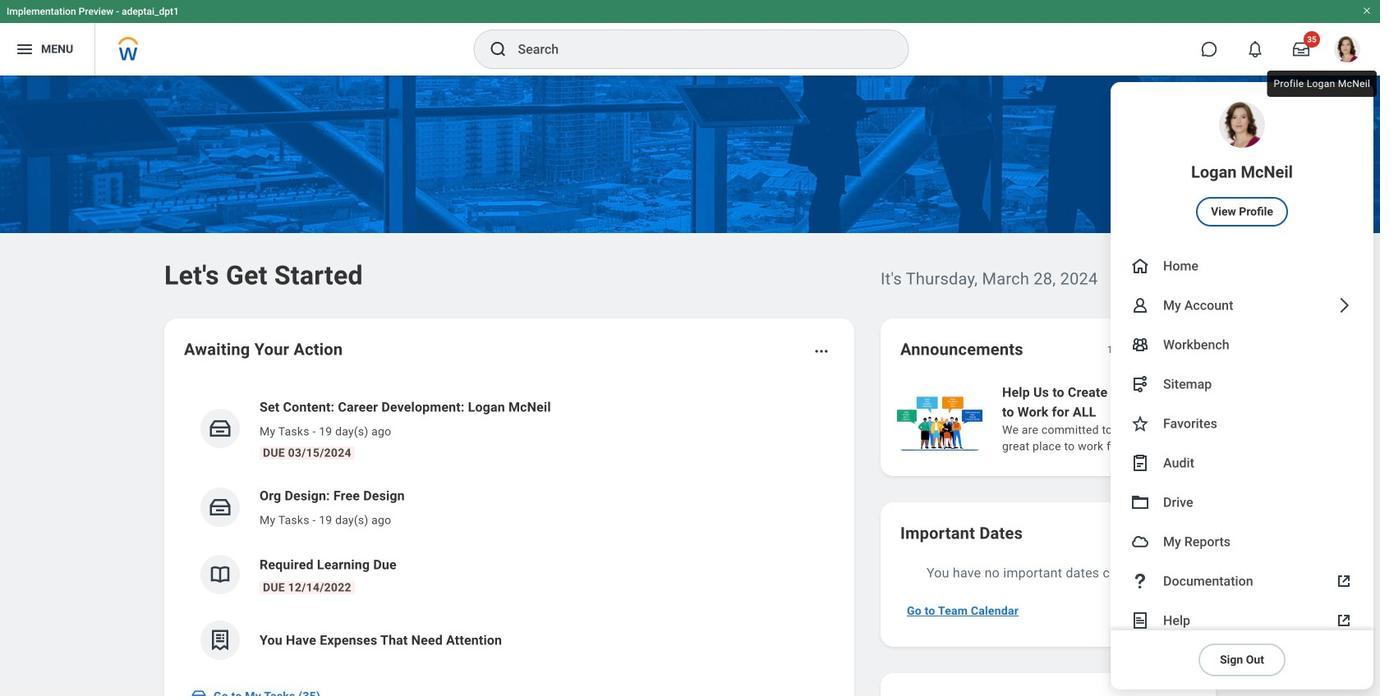 Task type: locate. For each thing, give the bounding box(es) containing it.
inbox large image
[[1293, 41, 1310, 58]]

9 menu item from the top
[[1111, 523, 1374, 562]]

tooltip
[[1264, 67, 1381, 100]]

10 menu item from the top
[[1111, 562, 1374, 602]]

search image
[[489, 39, 508, 59]]

6 menu item from the top
[[1111, 404, 1374, 444]]

menu
[[1111, 82, 1374, 690]]

dashboard expenses image
[[208, 629, 233, 653]]

menu item
[[1111, 82, 1374, 247], [1111, 247, 1374, 286], [1111, 286, 1374, 325], [1111, 325, 1374, 365], [1111, 365, 1374, 404], [1111, 404, 1374, 444], [1111, 444, 1374, 483], [1111, 483, 1374, 523], [1111, 523, 1374, 562], [1111, 562, 1374, 602], [1111, 602, 1374, 641]]

endpoints image
[[1131, 375, 1150, 394]]

question image
[[1131, 572, 1150, 592]]

main content
[[0, 76, 1381, 697]]

inbox image
[[208, 496, 233, 520], [191, 689, 207, 697]]

logan mcneil image
[[1335, 36, 1361, 62]]

inbox image
[[208, 417, 233, 441]]

contact card matrix manager image
[[1131, 335, 1150, 355]]

3 menu item from the top
[[1111, 286, 1374, 325]]

avatar image
[[1131, 532, 1150, 552]]

folder open image
[[1131, 493, 1150, 513]]

list
[[894, 381, 1381, 457], [184, 385, 835, 674]]

7 menu item from the top
[[1111, 444, 1374, 483]]

related actions image
[[814, 343, 830, 360]]

justify image
[[15, 39, 35, 59]]

2 menu item from the top
[[1111, 247, 1374, 286]]

5 menu item from the top
[[1111, 365, 1374, 404]]

0 horizontal spatial inbox image
[[191, 689, 207, 697]]

1 vertical spatial inbox image
[[191, 689, 207, 697]]

0 vertical spatial inbox image
[[208, 496, 233, 520]]

status
[[1107, 343, 1134, 357]]

1 horizontal spatial inbox image
[[208, 496, 233, 520]]

banner
[[0, 0, 1381, 690]]

document image
[[1131, 611, 1150, 631]]



Task type: describe. For each thing, give the bounding box(es) containing it.
user image
[[1131, 296, 1150, 316]]

close environment banner image
[[1362, 6, 1372, 16]]

1 horizontal spatial list
[[894, 381, 1381, 457]]

star image
[[1131, 414, 1150, 434]]

Search Workday  search field
[[518, 31, 875, 67]]

chevron left small image
[[1146, 342, 1162, 358]]

book open image
[[208, 563, 233, 588]]

11 menu item from the top
[[1111, 602, 1374, 641]]

1 menu item from the top
[[1111, 82, 1374, 247]]

chevron right small image
[[1175, 342, 1192, 358]]

chevron right image
[[1335, 296, 1354, 316]]

notifications large image
[[1247, 41, 1264, 58]]

0 horizontal spatial list
[[184, 385, 835, 674]]

4 menu item from the top
[[1111, 325, 1374, 365]]

ext link image
[[1335, 611, 1354, 631]]

ext link image
[[1335, 572, 1354, 592]]

home image
[[1131, 256, 1150, 276]]

inbox image inside "list"
[[208, 496, 233, 520]]

paste image
[[1131, 454, 1150, 473]]

8 menu item from the top
[[1111, 483, 1374, 523]]



Task type: vqa. For each thing, say whether or not it's contained in the screenshot.
ninth menu item
yes



